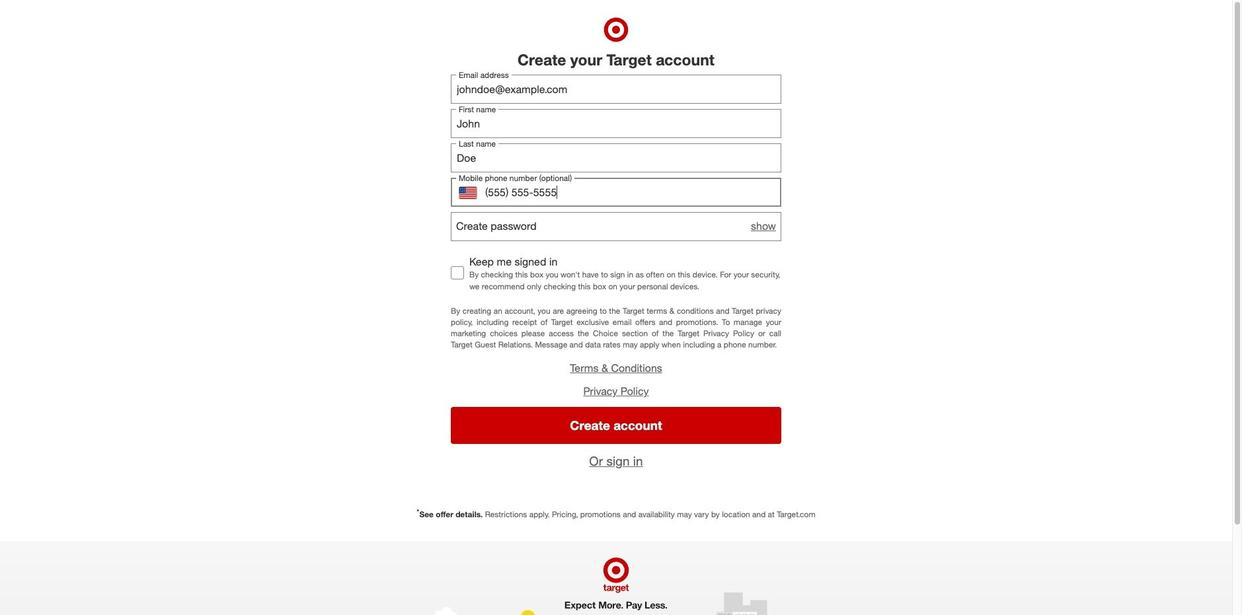 Task type: vqa. For each thing, say whether or not it's contained in the screenshot.
middle "&"
no



Task type: describe. For each thing, give the bounding box(es) containing it.
us members only. image
[[459, 184, 477, 202]]

target: expect more. pay less. image
[[430, 542, 802, 616]]



Task type: locate. For each thing, give the bounding box(es) containing it.
None telephone field
[[451, 178, 782, 207]]

None password field
[[451, 212, 782, 241]]

None checkbox
[[451, 267, 464, 280]]

None text field
[[451, 74, 782, 104], [451, 143, 782, 172], [451, 74, 782, 104], [451, 143, 782, 172]]

None text field
[[451, 109, 782, 138]]



